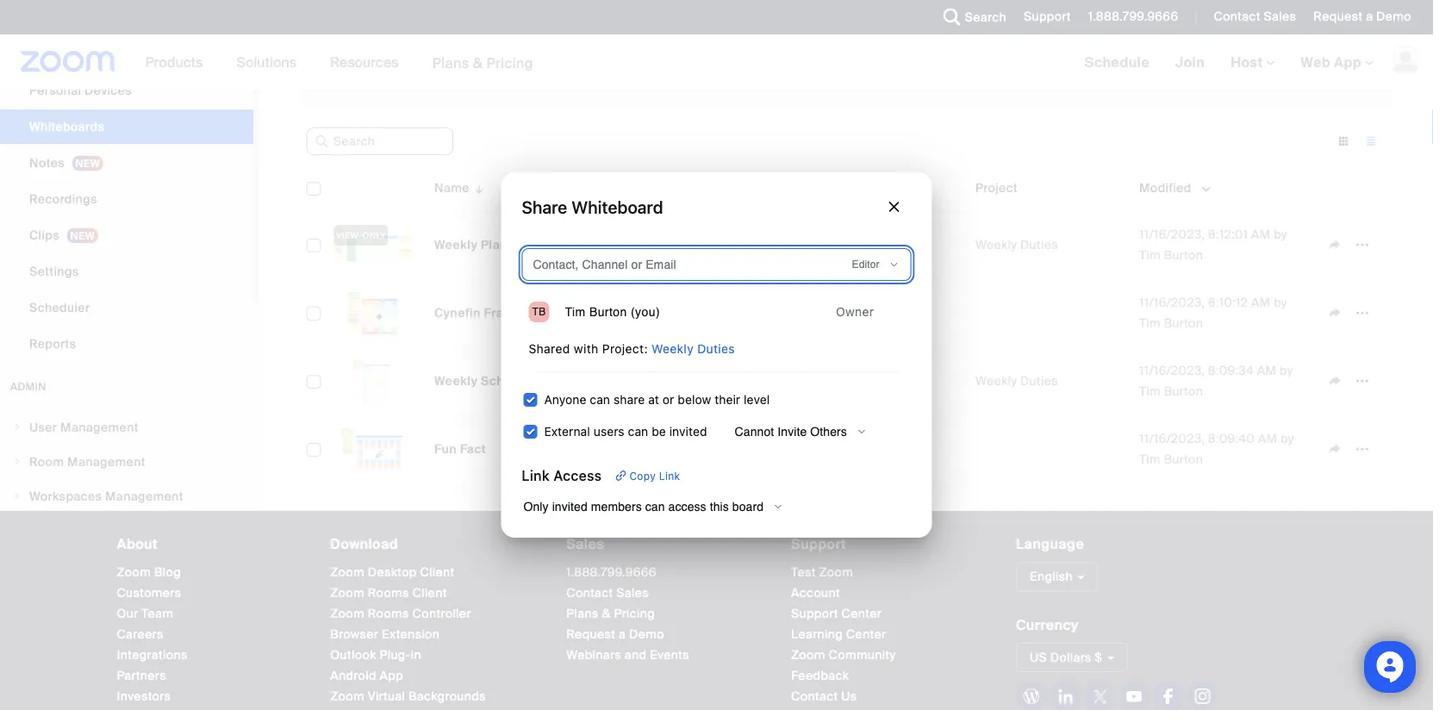 Task type: describe. For each thing, give the bounding box(es) containing it.
external users can be invited
[[544, 424, 707, 439]]

zoom blog customers our team careers integrations partners investors
[[117, 565, 188, 705]]

contacts
[[84, 46, 138, 62]]

show and tell with a twist button
[[874, 0, 1028, 26]]

this
[[710, 500, 729, 514]]

project:
[[602, 342, 648, 356]]

0 vertical spatial center
[[842, 606, 882, 622]]

zoom rooms client link
[[330, 585, 447, 601]]

only invited members can access this board
[[523, 500, 764, 514]]

sales link
[[566, 535, 604, 553]]

learning center link
[[791, 627, 886, 642]]

only invited members can access this board button
[[522, 496, 791, 517]]

personal devices link
[[0, 73, 253, 108]]

burton inside 11/16/2023, 8:09:34 am by tim burton
[[1164, 383, 1203, 399]]

project
[[975, 180, 1018, 196]]

outlook
[[330, 647, 376, 663]]

1 horizontal spatial framework
[[1261, 9, 1326, 25]]

duties for 11/16/2023, 8:09:34 am by tim burton
[[1020, 373, 1058, 389]]

with inside button
[[961, 9, 985, 25]]

11/16/2023, 8:09:40 am by tim burton
[[1139, 430, 1294, 467]]

request a demo
[[1314, 9, 1411, 25]]

application for weekly schedule
[[692, 368, 798, 394]]

show and tell with a twist
[[877, 9, 1028, 25]]

reports
[[29, 336, 76, 352]]

1 your from the left
[[421, 71, 446, 87]]

personal for personal devices
[[29, 82, 81, 98]]

11/16/2023, for 11/16/2023, 8:09:34 am by tim burton
[[1139, 362, 1205, 378]]

2 horizontal spatial sales
[[1264, 9, 1296, 25]]

$
[[1095, 649, 1102, 665]]

you
[[314, 71, 335, 87]]

tim inside owner list item
[[565, 305, 586, 319]]

schedule link
[[1072, 34, 1163, 90]]

side navigation navigation
[[0, 0, 259, 618]]

application for fun fact
[[692, 436, 798, 462]]

managemen
[[1362, 9, 1433, 25]]

dollars
[[1050, 649, 1092, 665]]

0 vertical spatial whiteboard
[[460, 71, 528, 87]]

customers link
[[117, 585, 181, 601]]

1.888.799.9666 for 1.888.799.9666
[[1088, 9, 1178, 25]]

3
[[450, 71, 457, 87]]

android app link
[[330, 668, 403, 684]]

about link
[[117, 535, 158, 553]]

plans inside 1.888.799.9666 contact sales plans & pricing request a demo webinars and events
[[566, 606, 599, 622]]

controller
[[412, 606, 471, 622]]

be
[[652, 424, 666, 439]]

name
[[434, 180, 470, 196]]

8:09:40
[[1208, 430, 1255, 446]]

partners
[[117, 668, 166, 684]]

zoom desktop client link
[[330, 565, 455, 580]]

others
[[810, 425, 847, 439]]

pricing inside 1.888.799.9666 contact sales plans & pricing request a demo webinars and events
[[614, 606, 655, 622]]

get
[[689, 71, 708, 87]]

11/16/2023, 8:09:34 am by tim burton
[[1139, 362, 1293, 399]]

burton inside "11/16/2023, 8:12:01 am by tim burton"
[[1164, 247, 1203, 263]]

cynefin inside application
[[434, 305, 481, 321]]

view-
[[336, 230, 362, 241]]

feedback
[[791, 668, 849, 684]]

careers
[[117, 627, 164, 642]]

partners link
[[117, 668, 166, 684]]

extension
[[382, 627, 440, 642]]

burton inside "11/16/2023, 8:10:12 am by tim burton"
[[1164, 315, 1203, 331]]

shared with project: weekly duties
[[529, 342, 735, 356]]

twist
[[998, 9, 1028, 25]]

1 vertical spatial client
[[412, 585, 447, 601]]

download link
[[330, 535, 398, 553]]

1 horizontal spatial demo
[[1376, 9, 1411, 25]]

11/16/2023, for 11/16/2023, 8:09:40 am by tim burton
[[1139, 430, 1205, 446]]

tim inside 11/16/2023, 8:09:40 am by tim burton
[[1139, 451, 1161, 467]]

share
[[522, 196, 567, 217]]

application for weekly planner
[[692, 232, 798, 258]]

browser extension link
[[330, 627, 440, 642]]

personal contacts
[[29, 46, 138, 62]]

laboratory report cynefin framework asset managemen
[[1101, 9, 1433, 25]]

burton up others
[[836, 373, 876, 389]]

account
[[791, 585, 840, 601]]

integrations link
[[117, 647, 188, 663]]

0 vertical spatial client
[[420, 565, 455, 580]]

recordings link
[[0, 182, 253, 216]]

tim inside "11/16/2023, 8:10:12 am by tim burton"
[[1139, 315, 1161, 331]]

personal menu menu
[[0, 0, 253, 363]]

weekly duties for 11/16/2023, 8:09:34 am by tim burton
[[975, 373, 1058, 389]]

owner list item
[[522, 291, 911, 333]]

1 vertical spatial can
[[628, 424, 648, 439]]

us
[[841, 689, 857, 705]]

users
[[594, 424, 625, 439]]

android
[[330, 668, 376, 684]]

tb
[[532, 306, 546, 318]]

1.888.799.9666 contact sales plans & pricing request a demo webinars and events
[[566, 565, 689, 663]]

blog
[[154, 565, 181, 580]]

backgrounds
[[408, 689, 486, 705]]

team
[[142, 606, 173, 622]]

11/16/2023, for 11/16/2023, 8:10:12 am by tim burton
[[1139, 294, 1205, 310]]

zoom logo image
[[21, 51, 115, 72]]

their
[[715, 393, 740, 407]]

plug-
[[380, 647, 411, 663]]

11/16/2023, for 11/16/2023, 8:12:01 am by tim burton
[[1139, 226, 1205, 242]]

recordings
[[29, 191, 97, 207]]

product information navigation
[[132, 34, 546, 91]]

cannot invite others button
[[728, 421, 875, 442]]

11/16/2023, 8:10:12 am by tim burton
[[1139, 294, 1287, 331]]

0 horizontal spatial framework
[[484, 305, 551, 321]]

plans & pricing
[[432, 54, 533, 72]]

fun fact
[[434, 441, 486, 457]]

am for 8:12:01
[[1251, 226, 1271, 242]]

grid mode, not selected image
[[1330, 134, 1357, 149]]

thumbnail of weekly schedule image
[[332, 358, 413, 403]]

shared
[[529, 342, 570, 356]]

burton up editor
[[836, 237, 876, 252]]

permission element
[[845, 254, 907, 275]]

and inside the show and tell with a twist element
[[912, 9, 934, 25]]

share whiteboard
[[522, 196, 663, 217]]

burton inside owner list item
[[589, 305, 627, 319]]

request inside 1.888.799.9666 contact sales plans & pricing request a demo webinars and events
[[566, 627, 616, 642]]

11/16/2023, 8:12:01 am by tim burton
[[1139, 226, 1287, 263]]

cannot
[[735, 425, 774, 439]]

0 vertical spatial support
[[1024, 9, 1071, 25]]

learning
[[791, 627, 843, 642]]

language
[[1016, 535, 1084, 553]]

in
[[411, 647, 421, 663]]

1 horizontal spatial request
[[1314, 9, 1363, 25]]

can inside popup button
[[645, 500, 665, 514]]

by for 11/16/2023, 8:09:40 am by tim burton
[[1281, 430, 1294, 446]]

support center link
[[791, 606, 882, 622]]

zoom blog link
[[117, 565, 181, 580]]

and inside 1.888.799.9666 contact sales plans & pricing request a demo webinars and events
[[625, 647, 647, 663]]

tim burton (you)
[[565, 305, 660, 319]]

only
[[362, 230, 386, 241]]

community
[[829, 647, 896, 663]]

0 horizontal spatial planner
[[481, 237, 527, 252]]

show
[[877, 9, 909, 25]]

link inside "button"
[[659, 470, 680, 482]]

starred element
[[685, 165, 805, 211]]

meetings navigation
[[1072, 34, 1433, 91]]

invited inside popup button
[[552, 500, 587, 514]]

join link
[[1163, 34, 1218, 90]]

8:09:34
[[1208, 362, 1254, 378]]

zoom community link
[[791, 647, 896, 663]]

am for 8:10:12
[[1251, 294, 1271, 310]]

schedule inside application
[[481, 373, 538, 389]]

thumbnail of fun fact image
[[332, 427, 413, 471]]



Task type: vqa. For each thing, say whether or not it's contained in the screenshot.
bottom Sales
yes



Task type: locate. For each thing, give the bounding box(es) containing it.
contact sales link
[[1201, 0, 1301, 34], [1214, 9, 1296, 25], [566, 585, 649, 601]]

0 vertical spatial cynefin
[[1213, 9, 1258, 25]]

0 vertical spatial weekly duties
[[975, 237, 1058, 252]]

burton inside 11/16/2023, 8:09:40 am by tim burton
[[1164, 451, 1203, 467]]

1 horizontal spatial planner
[[1034, 9, 1079, 25]]

0 horizontal spatial cynefin
[[434, 305, 481, 321]]

weekly planner inside button
[[989, 9, 1079, 25]]

contact sales
[[1214, 9, 1296, 25]]

asset managemen button
[[1322, 0, 1433, 26]]

planner inside button
[[1034, 9, 1079, 25]]

application
[[300, 165, 1392, 483], [692, 232, 798, 258], [692, 368, 798, 394], [692, 436, 798, 462]]

1 horizontal spatial a
[[988, 9, 995, 25]]

whiteboard right share
[[571, 196, 663, 217]]

link up only
[[522, 467, 550, 484]]

1 vertical spatial invited
[[552, 500, 587, 514]]

1.888.799.9666 down sales "link" at the left bottom of the page
[[566, 565, 657, 580]]

burton down editor
[[836, 305, 876, 321]]

2 your from the left
[[617, 71, 643, 87]]

integrations
[[117, 647, 188, 663]]

11/16/2023, inside 11/16/2023, 8:09:34 am by tim burton
[[1139, 362, 1205, 378]]

weekly planner element
[[986, 9, 1089, 26]]

1 vertical spatial framework
[[484, 305, 551, 321]]

1 vertical spatial schedule
[[481, 373, 538, 389]]

have
[[338, 71, 366, 87]]

contact up 'meetings' 'navigation'
[[1214, 9, 1260, 25]]

by right "8:12:01"
[[1274, 226, 1287, 242]]

11/16/2023, left 8:10:12
[[1139, 294, 1205, 310]]

1 vertical spatial pricing
[[614, 606, 655, 622]]

1 horizontal spatial and
[[912, 9, 934, 25]]

members
[[591, 500, 642, 514]]

demo right asset
[[1376, 9, 1411, 25]]

burton down others
[[836, 441, 876, 457]]

whiteboard
[[460, 71, 528, 87], [571, 196, 663, 217]]

planner down share
[[481, 237, 527, 252]]

with right tell
[[961, 9, 985, 25]]

pricing inside product information navigation
[[486, 54, 533, 72]]

am inside 11/16/2023, 8:09:34 am by tim burton
[[1257, 362, 1277, 378]]

1 horizontal spatial your
[[617, 71, 643, 87]]

weekly duties button
[[651, 340, 735, 358]]

personal up personal devices
[[29, 46, 81, 62]]

0 vertical spatial planner
[[1034, 9, 1079, 25]]

plans right reached
[[432, 54, 469, 72]]

banner containing schedule
[[0, 34, 1433, 91]]

0 vertical spatial rooms
[[368, 585, 409, 601]]

1 horizontal spatial invited
[[669, 424, 707, 439]]

and
[[912, 9, 934, 25], [625, 647, 647, 663]]

can
[[590, 393, 610, 407], [628, 424, 648, 439], [645, 500, 665, 514]]

4 11/16/2023, from the top
[[1139, 430, 1205, 446]]

limit.
[[532, 71, 560, 87]]

currency
[[1016, 616, 1079, 634]]

tim burton up others
[[812, 373, 876, 389]]

0 horizontal spatial with
[[574, 342, 599, 356]]

1 weekly duties from the top
[[975, 237, 1058, 252]]

0 vertical spatial framework
[[1261, 9, 1326, 25]]

pricing up webinars and events link
[[614, 606, 655, 622]]

by inside 11/16/2023, 8:09:40 am by tim burton
[[1281, 430, 1294, 446]]

cell for 11/16/2023, 8:10:12 am by tim burton
[[969, 309, 1132, 316]]

center
[[842, 606, 882, 622], [846, 627, 886, 642]]

thumbnail of weekly planner image
[[332, 222, 413, 267]]

zoom desktop client zoom rooms client zoom rooms controller browser extension outlook plug-in android app zoom virtual backgrounds
[[330, 565, 486, 705]]

&
[[473, 54, 483, 72], [602, 606, 611, 622]]

whiteboard right 3
[[460, 71, 528, 87]]

0 horizontal spatial weekly planner
[[434, 237, 527, 252]]

1 vertical spatial duties
[[697, 342, 735, 356]]

or
[[663, 393, 674, 407]]

0 vertical spatial duties
[[1020, 237, 1058, 252]]

test zoom link
[[791, 565, 853, 580]]

personal
[[29, 46, 81, 62], [29, 82, 81, 98]]

a right asset
[[1366, 9, 1373, 25]]

0 horizontal spatial link
[[522, 467, 550, 484]]

center up learning center link on the right bottom
[[842, 606, 882, 622]]

11/16/2023, inside "11/16/2023, 8:12:01 am by tim burton"
[[1139, 226, 1205, 242]]

contact inside test zoom account support center learning center zoom community feedback contact us
[[791, 689, 838, 705]]

by right 8:09:40
[[1281, 430, 1294, 446]]

personal inside personal contacts link
[[29, 46, 81, 62]]

arrow down image
[[470, 178, 485, 198]]

rooms down desktop
[[368, 585, 409, 601]]

our
[[117, 606, 138, 622]]

0 vertical spatial demo
[[1376, 9, 1411, 25]]

sales down 1.888.799.9666 link
[[616, 585, 649, 601]]

3 11/16/2023, from the top
[[1139, 362, 1205, 378]]

zoom
[[117, 565, 151, 580], [330, 565, 365, 580], [819, 565, 853, 580], [330, 585, 365, 601], [330, 606, 365, 622], [791, 647, 825, 663], [330, 689, 365, 705]]

burton down 11/16/2023, 8:09:34 am by tim burton
[[1164, 451, 1203, 467]]

demo inside 1.888.799.9666 contact sales plans & pricing request a demo webinars and events
[[629, 627, 664, 642]]

personal down zoom logo on the left top of page
[[29, 82, 81, 98]]

Search text field
[[307, 128, 453, 155]]

am inside "11/16/2023, 8:10:12 am by tim burton"
[[1251, 294, 1271, 310]]

share
[[614, 393, 645, 407]]

2 vertical spatial support
[[791, 606, 838, 622]]

& down 1.888.799.9666 link
[[602, 606, 611, 622]]

1 tim burton from the top
[[812, 237, 876, 252]]

demo up webinars and events link
[[629, 627, 664, 642]]

thumbnail of cynefin framework image
[[332, 290, 413, 335]]

planner right twist
[[1034, 9, 1079, 25]]

a left twist
[[988, 9, 995, 25]]

link
[[522, 467, 550, 484], [659, 470, 680, 482]]

feedback button
[[791, 668, 849, 684]]

test
[[791, 565, 816, 580]]

can down copy link
[[645, 500, 665, 514]]

2 vertical spatial can
[[645, 500, 665, 514]]

1 horizontal spatial contact
[[791, 689, 838, 705]]

tim burton up editor
[[812, 237, 876, 252]]

notes
[[29, 155, 65, 171]]

2 horizontal spatial a
[[1366, 9, 1373, 25]]

a inside the show and tell with a twist element
[[988, 9, 995, 25]]

contact inside 1.888.799.9666 contact sales plans & pricing request a demo webinars and events
[[566, 585, 613, 601]]

contact down feedback button
[[791, 689, 838, 705]]

0 vertical spatial contact
[[1214, 9, 1260, 25]]

0 horizontal spatial and
[[625, 647, 647, 663]]

1.888.799.9666 inside 1.888.799.9666 contact sales plans & pricing request a demo webinars and events
[[566, 565, 657, 580]]

2 vertical spatial duties
[[1020, 373, 1058, 389]]

4 tim burton from the top
[[812, 441, 876, 457]]

account link
[[791, 585, 840, 601]]

1 vertical spatial and
[[625, 647, 647, 663]]

1 vertical spatial weekly duties
[[975, 373, 1058, 389]]

tim inside 11/16/2023, 8:09:34 am by tim burton
[[1139, 383, 1161, 399]]

support
[[1024, 9, 1071, 25], [791, 535, 846, 553], [791, 606, 838, 622]]

0 horizontal spatial plans
[[432, 54, 469, 72]]

1 vertical spatial support
[[791, 535, 846, 553]]

tim burton for 11/16/2023, 8:10:12 am by tim burton
[[812, 305, 876, 321]]

1 vertical spatial center
[[846, 627, 886, 642]]

with right 'shared'
[[574, 342, 599, 356]]

asset
[[1325, 9, 1359, 25]]

access
[[554, 467, 602, 484]]

invited right be
[[669, 424, 707, 439]]

framework
[[1261, 9, 1326, 25], [484, 305, 551, 321]]

burton
[[836, 237, 876, 252], [1164, 247, 1203, 263], [836, 305, 876, 321], [589, 305, 627, 319], [1164, 315, 1203, 331], [836, 373, 876, 389], [1164, 383, 1203, 399], [836, 441, 876, 457], [1164, 451, 1203, 467]]

am for 8:09:40
[[1258, 430, 1277, 446]]

only
[[523, 500, 549, 514]]

cell
[[685, 279, 805, 347], [969, 309, 1132, 316], [969, 446, 1132, 452]]

cynefin right report
[[1213, 9, 1258, 25]]

am right 8:09:40
[[1258, 430, 1277, 446]]

1 horizontal spatial cynefin
[[1213, 9, 1258, 25]]

tim burton for 11/16/2023, 8:12:01 am by tim burton
[[812, 237, 876, 252]]

center up community
[[846, 627, 886, 642]]

1 vertical spatial weekly planner
[[434, 237, 527, 252]]

our team link
[[117, 606, 173, 622]]

0 vertical spatial schedule
[[1085, 53, 1150, 71]]

by right 8:10:12
[[1274, 294, 1287, 310]]

by inside 11/16/2023, 8:09:34 am by tim burton
[[1280, 362, 1293, 378]]

cynefin up weekly schedule
[[434, 305, 481, 321]]

a up webinars and events link
[[619, 627, 626, 642]]

zoom inside zoom blog customers our team careers integrations partners investors
[[117, 565, 151, 580]]

& inside 1.888.799.9666 contact sales plans & pricing request a demo webinars and events
[[602, 606, 611, 622]]

am inside "11/16/2023, 8:12:01 am by tim burton"
[[1251, 226, 1271, 242]]

rooms down zoom rooms client link
[[368, 606, 409, 622]]

1 vertical spatial 1.888.799.9666
[[566, 565, 657, 580]]

tim burton
[[812, 237, 876, 252], [812, 305, 876, 321], [812, 373, 876, 389], [812, 441, 876, 457]]

1 vertical spatial planner
[[481, 237, 527, 252]]

personal inside 'personal devices' link
[[29, 82, 81, 98]]

schedule inside 'meetings' 'navigation'
[[1085, 53, 1150, 71]]

support down account on the bottom right of the page
[[791, 606, 838, 622]]

can left be
[[628, 424, 648, 439]]

0 horizontal spatial request
[[566, 627, 616, 642]]

careers link
[[117, 627, 164, 642]]

1 vertical spatial request
[[566, 627, 616, 642]]

cynefin framework element
[[1210, 9, 1326, 26]]

am right "8:12:01"
[[1251, 226, 1271, 242]]

1 vertical spatial sales
[[566, 535, 604, 553]]

schedule down 'shared'
[[481, 373, 538, 389]]

invite
[[778, 425, 807, 439]]

0 vertical spatial can
[[590, 393, 610, 407]]

0 horizontal spatial a
[[619, 627, 626, 642]]

owner
[[836, 305, 874, 319]]

invited down access
[[552, 500, 587, 514]]

to
[[674, 71, 686, 87]]

reports link
[[0, 327, 253, 361]]

0 horizontal spatial 1.888.799.9666
[[566, 565, 657, 580]]

& right 3
[[473, 54, 483, 72]]

us dollars $
[[1030, 649, 1102, 665]]

by right 8:09:34
[[1280, 362, 1293, 378]]

1 vertical spatial &
[[602, 606, 611, 622]]

8:10:12
[[1208, 294, 1248, 310]]

0 vertical spatial weekly planner
[[989, 9, 1079, 25]]

11/16/2023, left 8:09:34
[[1139, 362, 1205, 378]]

2 vertical spatial sales
[[616, 585, 649, 601]]

am right 8:10:12
[[1251, 294, 1271, 310]]

download
[[330, 535, 398, 553]]

schedule down laboratory
[[1085, 53, 1150, 71]]

burton up 11/16/2023, 8:09:40 am by tim burton in the right of the page
[[1164, 383, 1203, 399]]

show and tell with a twist element
[[874, 9, 1028, 26]]

english
[[1030, 569, 1073, 585]]

0 vertical spatial invited
[[669, 424, 707, 439]]

request a demo link
[[1301, 0, 1433, 34], [1314, 9, 1411, 25], [566, 627, 664, 642]]

plans
[[432, 54, 469, 72], [566, 606, 599, 622]]

by inside "11/16/2023, 8:10:12 am by tim burton"
[[1274, 294, 1287, 310]]

1 horizontal spatial weekly planner
[[989, 9, 1079, 25]]

1 vertical spatial plans
[[566, 606, 599, 622]]

0 vertical spatial request
[[1314, 9, 1363, 25]]

11/16/2023, inside 11/16/2023, 8:09:40 am by tim burton
[[1139, 430, 1205, 446]]

banner
[[0, 34, 1433, 91]]

1 vertical spatial cynefin
[[434, 305, 481, 321]]

by for 11/16/2023, 8:12:01 am by tim burton
[[1274, 226, 1287, 242]]

2 vertical spatial contact
[[791, 689, 838, 705]]

11/16/2023, left 8:09:40
[[1139, 430, 1205, 446]]

and left events on the bottom of page
[[625, 647, 647, 663]]

1 horizontal spatial with
[[961, 9, 985, 25]]

0 horizontal spatial whiteboard
[[460, 71, 528, 87]]

sales inside 1.888.799.9666 contact sales plans & pricing request a demo webinars and events
[[616, 585, 649, 601]]

personal for personal contacts
[[29, 46, 81, 62]]

0 vertical spatial plans
[[432, 54, 469, 72]]

0 vertical spatial with
[[961, 9, 985, 25]]

1 horizontal spatial whiteboard
[[571, 196, 663, 217]]

your left 3
[[421, 71, 446, 87]]

0 vertical spatial 1.888.799.9666
[[1088, 9, 1178, 25]]

fact
[[460, 441, 486, 457]]

investors
[[117, 689, 171, 705]]

0 horizontal spatial demo
[[629, 627, 664, 642]]

am inside 11/16/2023, 8:09:40 am by tim burton
[[1258, 430, 1277, 446]]

outlook plug-in link
[[330, 647, 421, 663]]

copy link
[[629, 470, 680, 482]]

settings link
[[0, 254, 253, 289]]

tim burton down others
[[812, 441, 876, 457]]

asset management element
[[1322, 9, 1433, 26]]

a inside 1.888.799.9666 contact sales plans & pricing request a demo webinars and events
[[619, 627, 626, 642]]

application containing name
[[300, 165, 1392, 483]]

personal contacts link
[[0, 37, 253, 72]]

clips link
[[0, 218, 253, 252]]

burton up "11/16/2023, 8:10:12 am by tim burton"
[[1164, 247, 1203, 263]]

virtual
[[368, 689, 405, 705]]

1 rooms from the top
[[368, 585, 409, 601]]

0 vertical spatial and
[[912, 9, 934, 25]]

1 horizontal spatial sales
[[616, 585, 649, 601]]

weekly duties for 11/16/2023, 8:12:01 am by tim burton
[[975, 237, 1058, 252]]

by inside "11/16/2023, 8:12:01 am by tim burton"
[[1274, 226, 1287, 242]]

11/16/2023, down modified
[[1139, 226, 1205, 242]]

0 vertical spatial &
[[473, 54, 483, 72]]

weekly schedule
[[434, 373, 538, 389]]

am
[[1251, 226, 1271, 242], [1251, 294, 1271, 310], [1257, 362, 1277, 378], [1258, 430, 1277, 446]]

0 vertical spatial personal
[[29, 46, 81, 62]]

editor button
[[845, 254, 907, 275]]

us dollars $ button
[[1016, 643, 1128, 672]]

11/16/2023, inside "11/16/2023, 8:10:12 am by tim burton"
[[1139, 294, 1205, 310]]

0 horizontal spatial pricing
[[486, 54, 533, 72]]

at
[[648, 393, 659, 407]]

1 vertical spatial rooms
[[368, 606, 409, 622]]

0 horizontal spatial invited
[[552, 500, 587, 514]]

2 11/16/2023, from the top
[[1139, 294, 1205, 310]]

list mode, selected image
[[1357, 134, 1385, 149]]

1 horizontal spatial plans
[[566, 606, 599, 622]]

unlimited
[[712, 71, 766, 87]]

investors link
[[117, 689, 171, 705]]

1 vertical spatial whiteboard
[[571, 196, 663, 217]]

level
[[744, 393, 770, 407]]

1 vertical spatial with
[[574, 342, 599, 356]]

sales up 1.888.799.9666 link
[[566, 535, 604, 553]]

burton left (you)
[[589, 305, 627, 319]]

contact down 1.888.799.9666 link
[[566, 585, 613, 601]]

copy
[[629, 470, 656, 482]]

pricing right 3
[[486, 54, 533, 72]]

0 horizontal spatial schedule
[[481, 373, 538, 389]]

support up test zoom link
[[791, 535, 846, 553]]

1 personal from the top
[[29, 46, 81, 62]]

sales
[[1264, 9, 1296, 25], [566, 535, 604, 553], [616, 585, 649, 601]]

webinars and events link
[[566, 647, 689, 663]]

weekly inside button
[[989, 9, 1031, 25]]

1.888.799.9666 up schedule link
[[1088, 9, 1178, 25]]

by for 11/16/2023, 8:09:34 am by tim burton
[[1280, 362, 1293, 378]]

and left tell
[[912, 9, 934, 25]]

1 horizontal spatial 1.888.799.9666
[[1088, 9, 1178, 25]]

0 vertical spatial sales
[[1264, 9, 1296, 25]]

0 horizontal spatial sales
[[566, 535, 604, 553]]

your left plan
[[617, 71, 643, 87]]

1 11/16/2023, from the top
[[1139, 226, 1205, 242]]

burton up 11/16/2023, 8:09:34 am by tim burton
[[1164, 315, 1203, 331]]

support left laboratory
[[1024, 9, 1071, 25]]

& inside product information navigation
[[473, 54, 483, 72]]

Contact, Channel or Email text field
[[526, 251, 817, 278]]

am for 8:09:34
[[1257, 362, 1277, 378]]

reached
[[369, 71, 418, 87]]

am right 8:09:34
[[1257, 362, 1277, 378]]

0 horizontal spatial contact
[[566, 585, 613, 601]]

8:12:01
[[1208, 226, 1248, 242]]

0 horizontal spatial &
[[473, 54, 483, 72]]

1 vertical spatial personal
[[29, 82, 81, 98]]

admin menu menu
[[0, 411, 253, 618]]

2 tim burton from the top
[[812, 305, 876, 321]]

plans & pricing link
[[432, 54, 533, 72], [432, 54, 533, 72], [566, 606, 655, 622]]

weekly planner button
[[986, 0, 1089, 26]]

3 tim burton from the top
[[812, 373, 876, 389]]

0 vertical spatial pricing
[[486, 54, 533, 72]]

fun
[[434, 441, 457, 457]]

tim inside "11/16/2023, 8:12:01 am by tim burton"
[[1139, 247, 1161, 263]]

2 personal from the top
[[29, 82, 81, 98]]

plans inside product information navigation
[[432, 54, 469, 72]]

1 horizontal spatial schedule
[[1085, 53, 1150, 71]]

by for 11/16/2023, 8:10:12 am by tim burton
[[1274, 294, 1287, 310]]

sales up 'meetings' 'navigation'
[[1264, 9, 1296, 25]]

tim
[[812, 237, 833, 252], [1139, 247, 1161, 263], [812, 305, 833, 321], [565, 305, 586, 319], [1139, 315, 1161, 331], [812, 373, 833, 389], [1139, 383, 1161, 399], [812, 441, 833, 457], [1139, 451, 1161, 467]]

2 weekly duties from the top
[[975, 373, 1058, 389]]

duties for 11/16/2023, 8:12:01 am by tim burton
[[1020, 237, 1058, 252]]

2 horizontal spatial contact
[[1214, 9, 1260, 25]]

1 horizontal spatial &
[[602, 606, 611, 622]]

1.888.799.9666 for 1.888.799.9666 contact sales plans & pricing request a demo webinars and events
[[566, 565, 657, 580]]

0 horizontal spatial your
[[421, 71, 446, 87]]

1 horizontal spatial link
[[659, 470, 680, 482]]

tim burton for 11/16/2023, 8:09:34 am by tim burton
[[812, 373, 876, 389]]

demo
[[1376, 9, 1411, 25], [629, 627, 664, 642]]

laboratory report element
[[1098, 9, 1208, 26]]

link right copy
[[659, 470, 680, 482]]

2 rooms from the top
[[368, 606, 409, 622]]

tim burton down editor
[[812, 305, 876, 321]]

1 horizontal spatial pricing
[[614, 606, 655, 622]]

tim burton for 11/16/2023, 8:09:40 am by tim burton
[[812, 441, 876, 457]]

link access
[[522, 467, 602, 484]]

support inside test zoom account support center learning center zoom community feedback contact us
[[791, 606, 838, 622]]

1 vertical spatial demo
[[629, 627, 664, 642]]

plans up webinars
[[566, 606, 599, 622]]

tell
[[938, 9, 958, 25]]

1 vertical spatial contact
[[566, 585, 613, 601]]

cell for 11/16/2023, 8:09:40 am by tim burton
[[969, 446, 1132, 452]]

can left the share
[[590, 393, 610, 407]]

english button
[[1016, 562, 1098, 592]]



